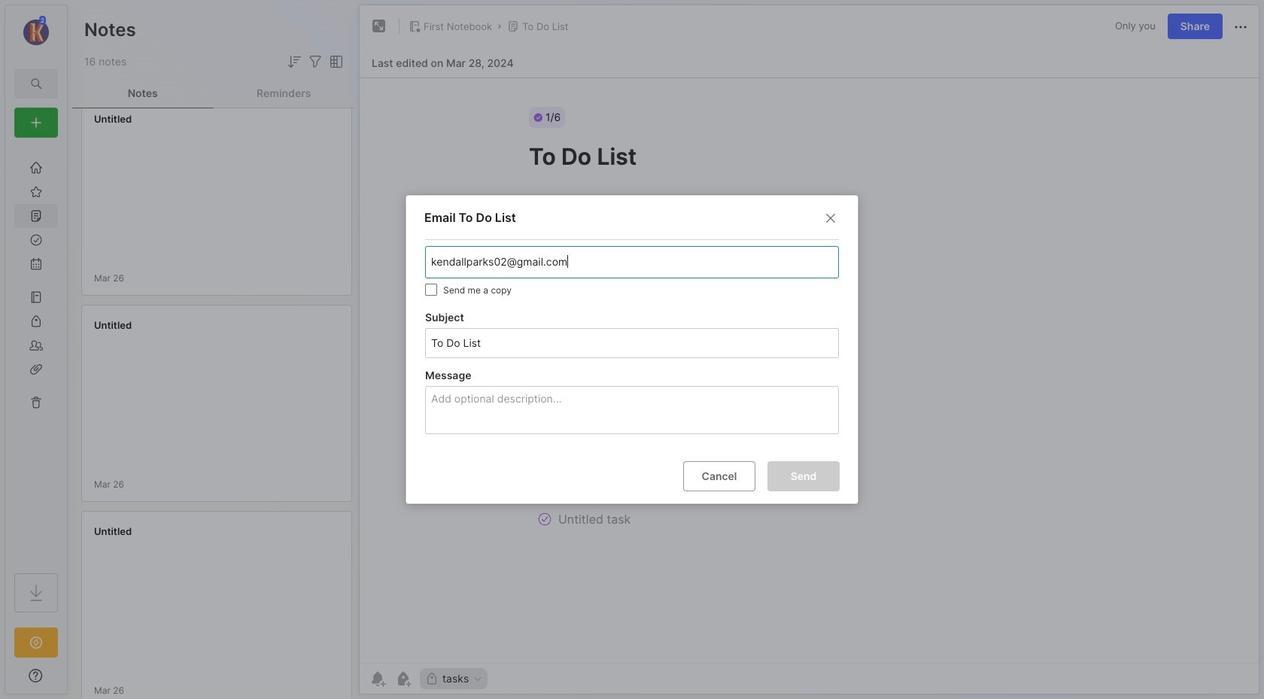 Task type: vqa. For each thing, say whether or not it's contained in the screenshot.
Add optional description... 'text box' on the bottom of the page
yes



Task type: locate. For each thing, give the bounding box(es) containing it.
add a reminder image
[[369, 670, 387, 688]]

None checkbox
[[425, 284, 437, 296]]

Note Editor text field
[[360, 78, 1259, 663]]

add tag image
[[394, 670, 413, 688]]

tree
[[5, 147, 67, 560]]

note window element
[[359, 5, 1260, 695]]

tree inside main element
[[5, 147, 67, 560]]

tab list
[[72, 78, 355, 108]]

upgrade image
[[27, 634, 45, 652]]

Add subject... text field
[[430, 329, 833, 357]]



Task type: describe. For each thing, give the bounding box(es) containing it.
edit search image
[[27, 75, 45, 93]]

Add tag field
[[430, 254, 769, 270]]

Add optional description... text field
[[430, 390, 839, 433]]

close image
[[822, 209, 840, 227]]

expand note image
[[370, 17, 388, 35]]

main element
[[0, 0, 72, 699]]

home image
[[29, 160, 44, 175]]



